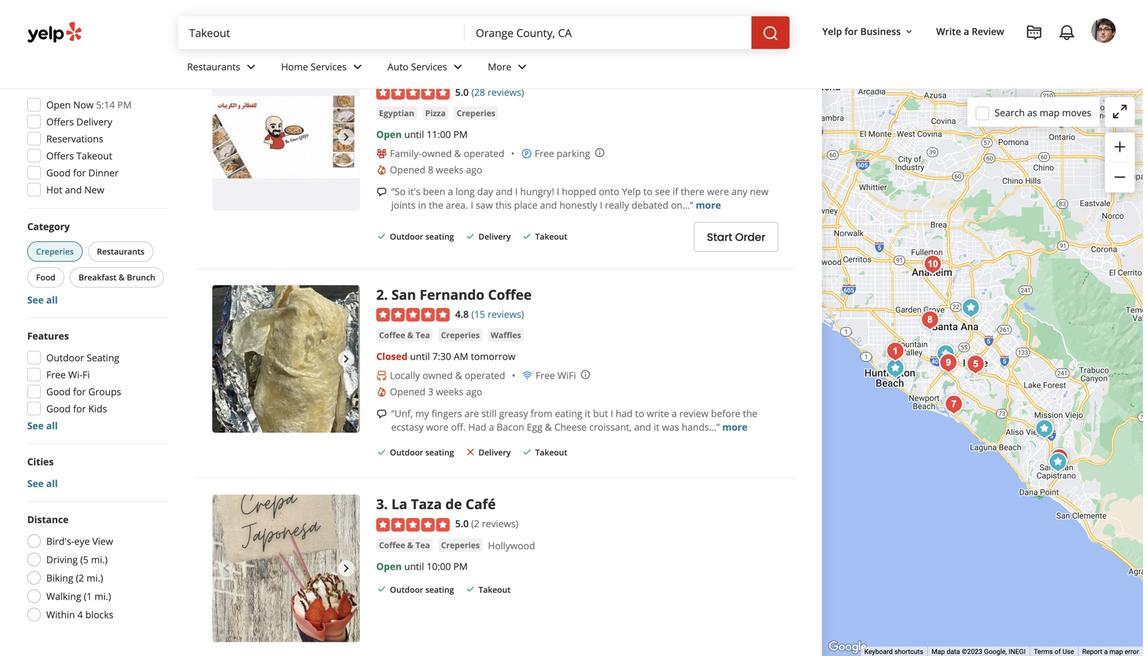 Task type: describe. For each thing, give the bounding box(es) containing it.
good for dinner
[[46, 166, 119, 179]]

pizza link
[[422, 106, 448, 120]]

for for business
[[845, 25, 858, 38]]

previous image
[[218, 129, 234, 145]]

good for good for dinner
[[46, 166, 71, 179]]

0 vertical spatial in
[[316, 25, 326, 41]]

more link for guy
[[696, 199, 721, 212]]

joints
[[391, 199, 416, 212]]

16 checkmark v2 image for delivery
[[376, 231, 387, 242]]

1 horizontal spatial 3
[[428, 386, 433, 398]]

yelp for business
[[822, 25, 901, 38]]

1 outdoor seating from the top
[[390, 231, 454, 242]]

bird's-
[[46, 535, 74, 548]]

there
[[681, 185, 705, 198]]

takeout down "place"
[[535, 231, 567, 242]]

0 vertical spatial it
[[585, 407, 591, 420]]

keyboard
[[864, 648, 893, 656]]

cities
[[27, 456, 54, 468]]

tea for the middle creperies 'link'
[[416, 330, 430, 341]]

closed until 7:30 am tomorrow
[[376, 350, 515, 363]]

next image
[[338, 129, 354, 145]]

hot
[[46, 183, 62, 196]]

a up the was
[[672, 407, 677, 420]]

takeout down 'egg'
[[535, 447, 567, 458]]

i right the hungry!
[[557, 185, 559, 198]]

open for 3
[[376, 560, 402, 573]]

slideshow element for 2
[[212, 285, 360, 433]]

outdoor down joints
[[390, 231, 423, 242]]

wi-
[[68, 368, 83, 381]]

notifications image
[[1059, 25, 1075, 41]]

search
[[995, 106, 1025, 119]]

next image for 3 . la taza de café
[[338, 561, 354, 577]]

map region
[[653, 0, 1143, 657]]

firehouse subs image
[[957, 295, 985, 322]]

results
[[276, 25, 314, 41]]

outdoor seating
[[46, 351, 119, 364]]

1 vertical spatial it
[[654, 421, 659, 434]]

wifi
[[558, 369, 576, 382]]

tea for creperies 'link' to the bottom
[[416, 540, 430, 551]]

suggested
[[27, 77, 76, 89]]

food
[[36, 272, 55, 283]]

all "creperies" results in orange county, california
[[196, 25, 472, 41]]

16 family owned v2 image
[[376, 148, 387, 159]]

& inside "unf, my fingers are still greasy from eating it but i had to write a review before the ecstasy wore off. had a bacon egg & cheese croissant, and it was hands…"
[[545, 421, 552, 434]]

see all for category
[[27, 294, 58, 307]]

& up opened 8 weeks ago
[[454, 147, 461, 160]]

area.
[[446, 199, 468, 212]]

free inside group
[[46, 368, 66, 381]]

and down the hungry!
[[540, 199, 557, 212]]

$ button
[[30, 30, 64, 51]]

coffee & tea link for the middle creperies 'link'
[[376, 329, 433, 342]]

opened for san
[[390, 386, 426, 398]]

report a map error
[[1082, 648, 1139, 656]]

tomorrow
[[471, 350, 515, 363]]

i up "place"
[[515, 185, 518, 198]]

zoom in image
[[1112, 139, 1128, 155]]

egyptian button
[[376, 106, 417, 120]]

from
[[531, 407, 552, 420]]

hungry!
[[520, 185, 554, 198]]

"creperies"
[[212, 25, 274, 41]]

4.8 link
[[455, 306, 469, 321]]

to inside "so it's been a long day and i hungry! i hopped onto yelp to see if there were any new joints in the area. i saw this place and honestly i really debated on…"
[[643, 185, 652, 198]]

bacon
[[497, 421, 524, 434]]

creperies down (28
[[457, 107, 495, 119]]

still
[[481, 407, 497, 420]]

services for home services
[[311, 60, 347, 73]]

inegi
[[1009, 648, 1026, 656]]

& down 4.8 star rating image
[[407, 330, 413, 341]]

creperies up 10:00
[[441, 540, 480, 551]]

(15 reviews) link
[[471, 306, 524, 321]]

mi.) for driving (5 mi.)
[[91, 554, 108, 566]]

restaurants for restaurants button
[[97, 246, 145, 257]]

5.0 for 5.0
[[455, 86, 469, 98]]

coffee & tea button for coffee & tea link related to the middle creperies 'link'
[[376, 329, 433, 342]]

see for category
[[27, 294, 44, 307]]

good for groups
[[46, 385, 121, 398]]

map data ©2023 google, inegi
[[932, 648, 1026, 656]]

previous image for 3 . la taza de café
[[218, 561, 234, 577]]

reviews) for guy
[[488, 86, 524, 98]]

parfait paris image
[[919, 251, 946, 278]]

hollywood
[[488, 540, 535, 552]]

opened for the
[[390, 163, 426, 176]]

good for kids
[[46, 402, 107, 415]]

place
[[514, 199, 538, 212]]

order
[[735, 230, 765, 245]]

county,
[[372, 25, 415, 41]]

debated
[[632, 199, 668, 212]]

report a map error link
[[1082, 648, 1139, 656]]

see for features
[[27, 419, 44, 432]]

reviews) for coffee
[[488, 308, 524, 321]]

coffee & tea for coffee & tea link related to the middle creperies 'link'
[[379, 330, 430, 341]]

search image
[[762, 25, 779, 42]]

moves
[[1062, 106, 1091, 119]]

weeks for feteer
[[436, 163, 464, 176]]

seating for 16 checkmark v2 icon for takeout
[[425, 584, 454, 596]]

takeout down hollywood
[[479, 584, 511, 596]]

"unf,
[[391, 407, 413, 420]]

option group containing distance
[[23, 513, 169, 626]]

been
[[423, 185, 445, 198]]

dinner
[[88, 166, 119, 179]]

and inside "unf, my fingers are still greasy from eating it but i had to write a review before the ecstasy wore off. had a bacon egg & cheese croissant, and it was hands…"
[[634, 421, 651, 434]]

"so it's been a long day and i hungry! i hopped onto yelp to see if there were any new joints in the area. i saw this place and honestly i really debated on…"
[[391, 185, 769, 212]]

matter of craft bottle shop, tap room & scratch kitchen image
[[882, 355, 909, 382]]

search as map moves
[[995, 106, 1091, 119]]

for for kids
[[73, 402, 86, 415]]

4.8
[[455, 308, 469, 321]]

had
[[468, 421, 486, 434]]

on…"
[[671, 199, 693, 212]]

16 checkmark v2 image for takeout
[[376, 584, 387, 595]]

16 speech v2 image for 1
[[376, 187, 387, 197]]

until for taza
[[404, 560, 424, 573]]

a inside "so it's been a long day and i hungry! i hopped onto yelp to see if there were any new joints in the area. i saw this place and honestly i really debated on…"
[[448, 185, 453, 198]]

james p. image
[[1091, 18, 1116, 43]]

all for category
[[46, 294, 58, 307]]

& up open until 10:00 pm
[[407, 540, 413, 551]]

ago for fernando
[[466, 386, 482, 398]]

offers delivery
[[46, 115, 112, 128]]

everytable image
[[932, 341, 959, 368]]

fernando
[[420, 285, 484, 304]]

a right write
[[964, 25, 969, 38]]

coffee for creperies button corresponding to the middle creperies 'link'
[[379, 330, 405, 341]]

guy
[[467, 63, 494, 82]]

cheese
[[554, 421, 587, 434]]

breakfast & brunch
[[79, 272, 155, 283]]

and up this
[[496, 185, 513, 198]]

24 chevron down v2 image
[[514, 59, 531, 75]]

offers for offers delivery
[[46, 115, 74, 128]]

walking (1 mi.)
[[46, 590, 111, 603]]

(15
[[471, 308, 485, 321]]

a down still
[[489, 421, 494, 434]]

4.8 star rating image
[[376, 308, 450, 322]]

if
[[673, 185, 678, 198]]

pm for 3 . la taza de café
[[453, 560, 468, 573]]

features
[[27, 330, 69, 343]]

none field near
[[476, 25, 741, 40]]

it's
[[408, 185, 420, 198]]

5.0 (2 reviews)
[[455, 517, 518, 530]]

review
[[972, 25, 1004, 38]]

ecstasy
[[391, 421, 424, 434]]

am
[[454, 350, 468, 363]]

(28
[[471, 86, 485, 98]]

review
[[679, 407, 709, 420]]

takeout inside group
[[76, 149, 112, 162]]

fi
[[83, 368, 90, 381]]

0 horizontal spatial 3
[[376, 495, 384, 514]]

data
[[947, 648, 960, 656]]

group containing features
[[23, 329, 169, 433]]

outdoor inside group
[[46, 351, 84, 364]]

weeks for fernando
[[436, 386, 464, 398]]

(2 for reviews)
[[471, 517, 479, 530]]

good for good for groups
[[46, 385, 71, 398]]

chick fil a image
[[1044, 449, 1072, 476]]

san fernando coffee link
[[391, 285, 532, 304]]

waffles button
[[488, 329, 524, 342]]

creperies button down category
[[27, 242, 83, 262]]

free for 2 . san fernando coffee
[[536, 369, 555, 382]]

zoom out image
[[1112, 169, 1128, 185]]

family-
[[390, 147, 422, 160]]

are
[[464, 407, 479, 420]]

. for 3
[[384, 495, 388, 514]]

restaurants for 'restaurants' link
[[187, 60, 240, 73]]

within
[[46, 609, 75, 622]]

& down am
[[455, 369, 462, 382]]

1
[[376, 63, 384, 82]]

(5
[[80, 554, 89, 566]]

the feteer guy link
[[391, 63, 494, 82]]

yelp inside "so it's been a long day and i hungry! i hopped onto yelp to see if there were any new joints in the area. i saw this place and honestly i really debated on…"
[[622, 185, 641, 198]]

onto
[[599, 185, 619, 198]]

view
[[92, 535, 113, 548]]

2 vertical spatial delivery
[[479, 447, 511, 458]]

group containing category
[[24, 220, 169, 307]]

pm for 1 . the feteer guy
[[453, 128, 468, 141]]

16 flame v2 image for 2
[[376, 387, 387, 398]]

terms of use link
[[1034, 648, 1074, 656]]

to inside "unf, my fingers are still greasy from eating it but i had to write a review before the ecstasy wore off. had a bacon egg & cheese croissant, and it was hands…"
[[635, 407, 644, 420]]

until for fernando
[[410, 350, 430, 363]]

open now 5:14 pm
[[46, 98, 132, 111]]

hopped
[[562, 185, 596, 198]]

home services
[[281, 60, 347, 73]]



Task type: locate. For each thing, give the bounding box(es) containing it.
coffee & tea link
[[376, 329, 433, 342], [376, 539, 433, 552]]

0 horizontal spatial the
[[429, 199, 443, 212]]

all
[[196, 25, 210, 41]]

previous image for 2 . san fernando coffee
[[218, 351, 234, 367]]

home
[[281, 60, 308, 73]]

open for 1
[[376, 128, 402, 141]]

5.0 left (28
[[455, 86, 469, 98]]

write
[[647, 407, 669, 420]]

for down the offers takeout
[[73, 166, 86, 179]]

2 vertical spatial .
[[384, 495, 388, 514]]

until up the family-
[[404, 128, 424, 141]]

. for 2
[[384, 285, 388, 304]]

5 star rating image down taza
[[376, 518, 450, 532]]

for
[[845, 25, 858, 38], [73, 166, 86, 179], [73, 385, 86, 398], [73, 402, 86, 415]]

coffee & tea button for coffee & tea link associated with creperies 'link' to the bottom
[[376, 539, 433, 552]]

1 opened from the top
[[390, 163, 426, 176]]

1 24 chevron down v2 image from the left
[[243, 59, 259, 75]]

(2 down café
[[471, 517, 479, 530]]

2 previous image from the top
[[218, 561, 234, 577]]

16 free wifi v2 image
[[522, 370, 533, 381]]

3 seating from the top
[[425, 584, 454, 596]]

2 slideshow element from the top
[[212, 285, 360, 433]]

reviews) up hollywood
[[482, 517, 518, 530]]

. for 1
[[384, 63, 388, 82]]

creperies button for creperies 'link' to the bottom
[[438, 539, 482, 552]]

business categories element
[[176, 49, 1116, 88]]

coffee up "(15 reviews)" link at top left
[[488, 285, 532, 304]]

operated
[[464, 147, 504, 160], [465, 369, 505, 382]]

1 vertical spatial the
[[743, 407, 757, 420]]

2 coffee & tea button from the top
[[376, 539, 433, 552]]

san
[[391, 285, 416, 304]]

in inside "so it's been a long day and i hungry! i hopped onto yelp to see if there were any new joints in the area. i saw this place and honestly i really debated on…"
[[418, 199, 426, 212]]

owned for feteer
[[422, 147, 452, 160]]

the inside "unf, my fingers are still greasy from eating it but i had to write a review before the ecstasy wore off. had a bacon egg & cheese croissant, and it was hands…"
[[743, 407, 757, 420]]

to up debated
[[643, 185, 652, 198]]

next image
[[338, 351, 354, 367], [338, 561, 354, 577]]

jersey mike's subs image
[[1031, 416, 1058, 443]]

2 weeks from the top
[[436, 386, 464, 398]]

16 checkmark v2 image
[[465, 231, 476, 242], [376, 447, 387, 458], [522, 447, 533, 458], [465, 584, 476, 595]]

see all down food button
[[27, 294, 58, 307]]

2 vertical spatial creperies link
[[438, 539, 482, 552]]

reviews) up waffles
[[488, 308, 524, 321]]

.
[[384, 63, 388, 82], [384, 285, 388, 304], [384, 495, 388, 514]]

good up hot
[[46, 166, 71, 179]]

5.0 for 5.0 (2 reviews)
[[455, 517, 469, 530]]

seating down 10:00
[[425, 584, 454, 596]]

2 vertical spatial good
[[46, 402, 71, 415]]

2 vertical spatial outdoor seating
[[390, 584, 454, 596]]

24 chevron down v2 image inside "auto services" link
[[450, 59, 466, 75]]

1 see from the top
[[27, 294, 44, 307]]

1 ago from the top
[[466, 163, 482, 176]]

any
[[731, 185, 747, 198]]

1 vertical spatial coffee & tea
[[379, 540, 430, 551]]

1 vertical spatial pm
[[453, 128, 468, 141]]

2 vertical spatial until
[[404, 560, 424, 573]]

keyboard shortcuts
[[864, 648, 923, 656]]

1 vertical spatial coffee & tea link
[[376, 539, 433, 552]]

0 horizontal spatial more
[[696, 199, 721, 212]]

1 next image from the top
[[338, 351, 354, 367]]

2 coffee & tea link from the top
[[376, 539, 433, 552]]

1 offers from the top
[[46, 115, 74, 128]]

all for features
[[46, 419, 58, 432]]

outdoor down open until 10:00 pm
[[390, 584, 423, 596]]

16 speech v2 image
[[376, 187, 387, 197], [376, 409, 387, 420]]

0 vertical spatial seating
[[425, 231, 454, 242]]

4
[[77, 609, 83, 622]]

opened
[[390, 163, 426, 176], [390, 386, 426, 398]]

0 vertical spatial coffee & tea button
[[376, 329, 433, 342]]

pm right 5:14
[[117, 98, 132, 111]]

google,
[[984, 648, 1007, 656]]

pm right 11:00
[[453, 128, 468, 141]]

see all button for features
[[27, 419, 58, 432]]

services for auto services
[[411, 60, 447, 73]]

shortcuts
[[895, 648, 923, 656]]

coffee & tea for coffee & tea link associated with creperies 'link' to the bottom
[[379, 540, 430, 551]]

yelp up really
[[622, 185, 641, 198]]

restaurants button
[[88, 242, 153, 262]]

pm right 10:00
[[453, 560, 468, 573]]

0 vertical spatial good
[[46, 166, 71, 179]]

0 horizontal spatial services
[[311, 60, 347, 73]]

2 vertical spatial reviews)
[[482, 517, 518, 530]]

group
[[23, 76, 169, 201], [1105, 133, 1135, 193], [24, 220, 169, 307], [23, 329, 169, 433], [27, 455, 169, 491]]

option group
[[23, 513, 169, 626]]

24 chevron down v2 image left 1
[[349, 59, 366, 75]]

16 close v2 image
[[465, 447, 476, 458]]

yelp for business button
[[817, 19, 920, 44]]

2 ago from the top
[[466, 386, 482, 398]]

see up "cities"
[[27, 419, 44, 432]]

2 24 chevron down v2 image from the left
[[349, 59, 366, 75]]

more for the feteer guy
[[696, 199, 721, 212]]

16 flame v2 image for 1
[[376, 164, 387, 175]]

group containing suggested
[[23, 76, 169, 201]]

2 outdoor seating from the top
[[390, 447, 454, 458]]

owned up opened 8 weeks ago
[[422, 147, 452, 160]]

creperies button down (28
[[454, 106, 498, 120]]

to right had
[[635, 407, 644, 420]]

2 tea from the top
[[416, 540, 430, 551]]

delivery inside group
[[76, 115, 112, 128]]

3 . la taza de café
[[376, 495, 496, 514]]

creperies link up am
[[438, 329, 482, 342]]

offers takeout
[[46, 149, 112, 162]]

2 none field from the left
[[476, 25, 741, 40]]

1 horizontal spatial 24 chevron down v2 image
[[349, 59, 366, 75]]

write a review
[[936, 25, 1004, 38]]

coffee up the closed
[[379, 330, 405, 341]]

weeks
[[436, 163, 464, 176], [436, 386, 464, 398]]

1 5 star rating image from the top
[[376, 86, 450, 100]]

mi.) for walking (1 mi.)
[[94, 590, 111, 603]]

2 5 star rating image from the top
[[376, 518, 450, 532]]

Find text field
[[189, 25, 454, 40]]

0 vertical spatial next image
[[338, 351, 354, 367]]

until
[[404, 128, 424, 141], [410, 350, 430, 363], [404, 560, 424, 573]]

ago up long
[[466, 163, 482, 176]]

0 horizontal spatial none field
[[189, 25, 454, 40]]

& right 'egg'
[[545, 421, 552, 434]]

16 flame v2 image down 16 family owned v2 image
[[376, 164, 387, 175]]

see all button up "cities"
[[27, 419, 58, 432]]

2 opened from the top
[[390, 386, 426, 398]]

reviews)
[[488, 86, 524, 98], [488, 308, 524, 321], [482, 517, 518, 530]]

free parking
[[535, 147, 590, 160]]

2 coffee & tea from the top
[[379, 540, 430, 551]]

mi.) up the (1
[[87, 572, 103, 585]]

it down write
[[654, 421, 659, 434]]

(2 for mi.)
[[76, 572, 84, 585]]

1 5.0 from the top
[[455, 86, 469, 98]]

the down 'been'
[[429, 199, 443, 212]]

café
[[466, 495, 496, 514]]

auto services
[[388, 60, 447, 73]]

1 vertical spatial offers
[[46, 149, 74, 162]]

0 vertical spatial creperies link
[[454, 106, 498, 120]]

0 vertical spatial 16 flame v2 image
[[376, 164, 387, 175]]

waffles
[[491, 330, 521, 341]]

2 . san fernando coffee
[[376, 285, 532, 304]]

wore
[[426, 421, 449, 434]]

greasy
[[499, 407, 528, 420]]

open left 10:00
[[376, 560, 402, 573]]

2 seating from the top
[[425, 447, 454, 458]]

0 vertical spatial to
[[643, 185, 652, 198]]

24 chevron down v2 image for restaurants
[[243, 59, 259, 75]]

2 vertical spatial see
[[27, 477, 44, 490]]

2 offers from the top
[[46, 149, 74, 162]]

yelp inside button
[[822, 25, 842, 38]]

slideshow element
[[212, 63, 360, 211], [212, 285, 360, 433], [212, 495, 360, 643]]

1 vertical spatial slideshow element
[[212, 285, 360, 433]]

0 vertical spatial coffee & tea link
[[376, 329, 433, 342]]

restaurants inside button
[[97, 246, 145, 257]]

0 vertical spatial 16 speech v2 image
[[376, 187, 387, 197]]

16 flame v2 image
[[376, 164, 387, 175], [376, 387, 387, 398]]

operated down tomorrow
[[465, 369, 505, 382]]

2 good from the top
[[46, 385, 71, 398]]

3 good from the top
[[46, 402, 71, 415]]

but
[[593, 407, 608, 420]]

1 vertical spatial all
[[46, 419, 58, 432]]

$$
[[76, 35, 86, 46]]

more for san fernando coffee
[[722, 421, 748, 434]]

2 vertical spatial see all button
[[27, 477, 58, 490]]

until left "7:30"
[[410, 350, 430, 363]]

16 speech v2 image left "unf,
[[376, 409, 387, 420]]

1 vertical spatial 5.0
[[455, 517, 469, 530]]

outdoor seating down joints
[[390, 231, 454, 242]]

2 all from the top
[[46, 419, 58, 432]]

2 see all from the top
[[27, 419, 58, 432]]

day
[[477, 185, 493, 198]]

10:00
[[427, 560, 451, 573]]

takeout up dinner
[[76, 149, 112, 162]]

see all button down "cities"
[[27, 477, 58, 490]]

1 vertical spatial previous image
[[218, 561, 234, 577]]

16 checkmark v2 image up 2 on the left of the page
[[376, 231, 387, 242]]

1 vertical spatial 5 star rating image
[[376, 518, 450, 532]]

walking
[[46, 590, 81, 603]]

1 none field from the left
[[189, 25, 454, 40]]

user actions element
[[811, 17, 1135, 101]]

mi.) for biking (2 mi.)
[[87, 572, 103, 585]]

open up 16 family owned v2 image
[[376, 128, 402, 141]]

none field find
[[189, 25, 454, 40]]

0 vertical spatial opened
[[390, 163, 426, 176]]

egyptian link
[[376, 106, 417, 120]]

pizza
[[425, 107, 446, 119]]

16 checkmark v2 image
[[376, 231, 387, 242], [522, 231, 533, 242], [376, 584, 387, 595]]

terms of use
[[1034, 648, 1074, 656]]

map for error
[[1110, 648, 1123, 656]]

mi.) right (5 at bottom
[[91, 554, 108, 566]]

the feteer guy image
[[882, 338, 909, 365]]

16 locally owned v2 image
[[376, 370, 387, 381]]

& left brunch
[[119, 272, 125, 283]]

16 flame v2 image down "16 locally owned v2" icon
[[376, 387, 387, 398]]

1 seating from the top
[[425, 231, 454, 242]]

opened down the family-
[[390, 163, 426, 176]]

all down good for kids
[[46, 419, 58, 432]]

3 slideshow element from the top
[[212, 495, 360, 643]]

3 see all button from the top
[[27, 477, 58, 490]]

1 services from the left
[[311, 60, 347, 73]]

creperies down category
[[36, 246, 74, 257]]

restaurants
[[187, 60, 240, 73], [97, 246, 145, 257]]

coffee & tea link down 4.8 star rating image
[[376, 329, 433, 342]]

driving (5 mi.)
[[46, 554, 108, 566]]

1 vertical spatial coffee
[[379, 330, 405, 341]]

bird's-eye view
[[46, 535, 113, 548]]

see all down "cities"
[[27, 477, 58, 490]]

1 vertical spatial opened
[[390, 386, 426, 398]]

owned up opened 3 weeks ago
[[423, 369, 453, 382]]

$$ button
[[64, 30, 98, 51]]

0 vertical spatial previous image
[[218, 351, 234, 367]]

expand map image
[[1112, 103, 1128, 120]]

see all for features
[[27, 419, 58, 432]]

and right hot
[[65, 183, 82, 196]]

see down food button
[[27, 294, 44, 307]]

i down onto
[[600, 199, 603, 212]]

yelp
[[822, 25, 842, 38], [622, 185, 641, 198]]

was
[[662, 421, 679, 434]]

24 chevron down v2 image
[[243, 59, 259, 75], [349, 59, 366, 75], [450, 59, 466, 75]]

good for good for kids
[[46, 402, 71, 415]]

taza
[[411, 495, 442, 514]]

for inside button
[[845, 25, 858, 38]]

1 horizontal spatial (2
[[471, 517, 479, 530]]

2 5.0 from the top
[[455, 517, 469, 530]]

hot and new
[[46, 183, 104, 196]]

off.
[[451, 421, 466, 434]]

weeks down locally owned & operated
[[436, 386, 464, 398]]

0 vertical spatial open
[[46, 98, 71, 111]]

i inside "unf, my fingers are still greasy from eating it but i had to write a review before the ecstasy wore off. had a bacon egg & cheese croissant, and it was hands…"
[[611, 407, 613, 420]]

1 vertical spatial delivery
[[479, 231, 511, 242]]

for for groups
[[73, 385, 86, 398]]

3 outdoor seating from the top
[[390, 584, 454, 596]]

24 chevron down v2 image inside the "home services" link
[[349, 59, 366, 75]]

seating for delivery 16 checkmark v2 icon
[[425, 231, 454, 242]]

orange paris cafe image
[[935, 350, 962, 377]]

outdoor seating down open until 10:00 pm
[[390, 584, 454, 596]]

see down "cities"
[[27, 477, 44, 490]]

1 tea from the top
[[416, 330, 430, 341]]

0 vertical spatial offers
[[46, 115, 74, 128]]

1 weeks from the top
[[436, 163, 464, 176]]

0 horizontal spatial restaurants
[[97, 246, 145, 257]]

16 checkmark v2 image down "place"
[[522, 231, 533, 242]]

& inside breakfast & brunch button
[[119, 272, 125, 283]]

opened 8 weeks ago
[[390, 163, 482, 176]]

kids
[[88, 402, 107, 415]]

delivery right 16 close v2 icon
[[479, 447, 511, 458]]

3 left la
[[376, 495, 384, 514]]

the right before
[[743, 407, 757, 420]]

creperies link up 10:00
[[438, 539, 482, 552]]

outdoor seating down ecstasy
[[390, 447, 454, 458]]

biking
[[46, 572, 73, 585]]

operated for coffee
[[465, 369, 505, 382]]

1 vertical spatial more
[[722, 421, 748, 434]]

free right 16 parking v2 "icon"
[[535, 147, 554, 160]]

0 vertical spatial ago
[[466, 163, 482, 176]]

restaurants up breakfast & brunch
[[97, 246, 145, 257]]

0 vertical spatial until
[[404, 128, 424, 141]]

1 vertical spatial ago
[[466, 386, 482, 398]]

5 star rating image
[[376, 86, 450, 100], [376, 518, 450, 532]]

egg
[[527, 421, 542, 434]]

new
[[84, 183, 104, 196]]

all down "cities"
[[46, 477, 58, 490]]

1 vertical spatial creperies link
[[438, 329, 482, 342]]

2 vertical spatial open
[[376, 560, 402, 573]]

free left wi-
[[46, 368, 66, 381]]

1 coffee & tea link from the top
[[376, 329, 433, 342]]

reservations
[[46, 132, 103, 145]]

operated for guy
[[464, 147, 504, 160]]

2 vertical spatial see all
[[27, 477, 58, 490]]

creperies down 4.8
[[441, 330, 480, 341]]

2 services from the left
[[411, 60, 447, 73]]

2 see from the top
[[27, 419, 44, 432]]

google image
[[825, 639, 870, 657]]

closed
[[376, 350, 408, 363]]

opened 3 weeks ago
[[390, 386, 482, 398]]

food button
[[27, 267, 64, 288]]

ago for feteer
[[466, 163, 482, 176]]

group containing cities
[[27, 455, 169, 491]]

and down write
[[634, 421, 651, 434]]

more link
[[477, 49, 541, 88]]

slideshow element for 1
[[212, 63, 360, 211]]

1 vertical spatial more link
[[722, 421, 748, 434]]

2 vertical spatial mi.)
[[94, 590, 111, 603]]

1 vertical spatial yelp
[[622, 185, 641, 198]]

until for feteer
[[404, 128, 424, 141]]

1 vertical spatial weeks
[[436, 386, 464, 398]]

more down before
[[722, 421, 748, 434]]

2 vertical spatial seating
[[425, 584, 454, 596]]

pm inside group
[[117, 98, 132, 111]]

0 vertical spatial the
[[429, 199, 443, 212]]

the
[[391, 63, 416, 82]]

2 vertical spatial all
[[46, 477, 58, 490]]

free for 1 . the feteer guy
[[535, 147, 554, 160]]

auto services link
[[377, 49, 477, 88]]

the inside "so it's been a long day and i hungry! i hopped onto yelp to see if there were any new joints in the area. i saw this place and honestly i really debated on…"
[[429, 199, 443, 212]]

1 all from the top
[[46, 294, 58, 307]]

i left saw
[[471, 199, 473, 212]]

24 chevron down v2 image for auto services
[[450, 59, 466, 75]]

2 horizontal spatial 24 chevron down v2 image
[[450, 59, 466, 75]]

"so
[[391, 185, 406, 198]]

16 chevron down v2 image
[[904, 26, 914, 37]]

1 horizontal spatial restaurants
[[187, 60, 240, 73]]

1 coffee & tea button from the top
[[376, 329, 433, 342]]

1 vertical spatial see all
[[27, 419, 58, 432]]

loaded cafe-santa ana mcfadden ave image
[[916, 307, 944, 334]]

0 vertical spatial coffee
[[488, 285, 532, 304]]

free right 16 free wifi v2 icon
[[536, 369, 555, 382]]

0 vertical spatial more link
[[696, 199, 721, 212]]

now
[[73, 98, 94, 111]]

16 speech v2 image left '"so'
[[376, 187, 387, 197]]

1 vertical spatial map
[[1110, 648, 1123, 656]]

really
[[605, 199, 629, 212]]

in down it's
[[418, 199, 426, 212]]

3 24 chevron down v2 image from the left
[[450, 59, 466, 75]]

0 vertical spatial (2
[[471, 517, 479, 530]]

offers for offers takeout
[[46, 149, 74, 162]]

(2
[[471, 517, 479, 530], [76, 572, 84, 585]]

1 vertical spatial 3
[[376, 495, 384, 514]]

1 vertical spatial owned
[[423, 369, 453, 382]]

this
[[495, 199, 512, 212]]

0 vertical spatial outdoor seating
[[390, 231, 454, 242]]

1 vertical spatial seating
[[425, 447, 454, 458]]

coffee for creperies button related to creperies 'link' to the bottom
[[379, 540, 405, 551]]

2 vertical spatial pm
[[453, 560, 468, 573]]

None field
[[189, 25, 454, 40], [476, 25, 741, 40]]

16 checkmark v2 image down open until 10:00 pm
[[376, 584, 387, 595]]

2 16 speech v2 image from the top
[[376, 409, 387, 420]]

0 vertical spatial see all button
[[27, 294, 58, 307]]

operated up day
[[464, 147, 504, 160]]

info icon image
[[594, 147, 605, 158], [594, 147, 605, 158], [580, 370, 591, 381], [580, 370, 591, 381]]

0 horizontal spatial in
[[316, 25, 326, 41]]

free wi-fi
[[46, 368, 90, 381]]

locally owned & operated
[[390, 369, 505, 382]]

groups
[[88, 385, 121, 398]]

1 good from the top
[[46, 166, 71, 179]]

creperies button for the middle creperies 'link'
[[438, 329, 482, 342]]

1 vertical spatial (2
[[76, 572, 84, 585]]

0 vertical spatial see
[[27, 294, 44, 307]]

1 vertical spatial until
[[410, 350, 430, 363]]

0 vertical spatial delivery
[[76, 115, 112, 128]]

offers up reservations in the left top of the page
[[46, 115, 74, 128]]

more down were
[[696, 199, 721, 212]]

free wifi
[[536, 369, 576, 382]]

coffee & tea link for creperies 'link' to the bottom
[[376, 539, 433, 552]]

more link for coffee
[[722, 421, 748, 434]]

24 chevron down v2 image for home services
[[349, 59, 366, 75]]

0 vertical spatial more
[[696, 199, 721, 212]]

outdoor up 'free wi-fi'
[[46, 351, 84, 364]]

yelp left business on the top right of the page
[[822, 25, 842, 38]]

1 see all button from the top
[[27, 294, 58, 307]]

a right report
[[1104, 648, 1108, 656]]

projects image
[[1026, 25, 1042, 41]]

0 horizontal spatial it
[[585, 407, 591, 420]]

0 vertical spatial tea
[[416, 330, 430, 341]]

1 16 flame v2 image from the top
[[376, 164, 387, 175]]

0 vertical spatial 5 star rating image
[[376, 86, 450, 100]]

restaurants inside business categories element
[[187, 60, 240, 73]]

. left san
[[384, 285, 388, 304]]

0 vertical spatial all
[[46, 294, 58, 307]]

outdoor down ecstasy
[[390, 447, 423, 458]]

restaurants link
[[176, 49, 270, 88]]

open inside group
[[46, 98, 71, 111]]

5.0 down de
[[455, 517, 469, 530]]

0 horizontal spatial yelp
[[622, 185, 641, 198]]

2 16 flame v2 image from the top
[[376, 387, 387, 398]]

1 . from the top
[[384, 63, 388, 82]]

0 vertical spatial mi.)
[[91, 554, 108, 566]]

3 . from the top
[[384, 495, 388, 514]]

rendez vous french bakery and cafe image
[[940, 391, 968, 418]]

2 next image from the top
[[338, 561, 354, 577]]

creperies button for creperies 'link' to the top
[[454, 106, 498, 120]]

1 vertical spatial operated
[[465, 369, 505, 382]]

1 vertical spatial next image
[[338, 561, 354, 577]]

map for moves
[[1040, 106, 1060, 119]]

1 vertical spatial coffee & tea button
[[376, 539, 433, 552]]

and inside group
[[65, 183, 82, 196]]

until left 10:00
[[404, 560, 424, 573]]

start
[[707, 230, 732, 245]]

la taza de café link
[[391, 495, 496, 514]]

3 all from the top
[[46, 477, 58, 490]]

1 vertical spatial open
[[376, 128, 402, 141]]

outdoor seating
[[390, 231, 454, 242], [390, 447, 454, 458], [390, 584, 454, 596]]

1 previous image from the top
[[218, 351, 234, 367]]

within 4 blocks
[[46, 609, 113, 622]]

délice breton image
[[1046, 445, 1073, 472]]

0 vertical spatial map
[[1040, 106, 1060, 119]]

3 see from the top
[[27, 477, 44, 490]]

for for dinner
[[73, 166, 86, 179]]

1 horizontal spatial more link
[[722, 421, 748, 434]]

1 vertical spatial .
[[384, 285, 388, 304]]

weeks down family-owned & operated
[[436, 163, 464, 176]]

(28 reviews)
[[471, 86, 524, 98]]

None search field
[[178, 16, 792, 49]]

1 horizontal spatial yelp
[[822, 25, 842, 38]]

owned for fernando
[[423, 369, 453, 382]]

1 coffee & tea from the top
[[379, 330, 430, 341]]

creperies button
[[454, 106, 498, 120], [27, 242, 83, 262], [438, 329, 482, 342], [438, 539, 482, 552]]

24 chevron down v2 image inside 'restaurants' link
[[243, 59, 259, 75]]

16 parking v2 image
[[521, 148, 532, 159]]

1 16 speech v2 image from the top
[[376, 187, 387, 197]]

start order link
[[694, 222, 778, 252]]

slideshow element for 3
[[212, 495, 360, 643]]

3
[[428, 386, 433, 398], [376, 495, 384, 514]]

seating down area.
[[425, 231, 454, 242]]

16 speech v2 image for 2
[[376, 409, 387, 420]]

0 vertical spatial pm
[[117, 98, 132, 111]]

1 horizontal spatial the
[[743, 407, 757, 420]]

all
[[46, 294, 58, 307], [46, 419, 58, 432], [46, 477, 58, 490]]

next image for 2 . san fernando coffee
[[338, 351, 354, 367]]

1 vertical spatial see all button
[[27, 419, 58, 432]]

24 chevron down v2 image left guy
[[450, 59, 466, 75]]

1 see all from the top
[[27, 294, 58, 307]]

Near text field
[[476, 25, 741, 40]]

(28 reviews) link
[[471, 84, 524, 99]]

2 . from the top
[[384, 285, 388, 304]]

1 horizontal spatial in
[[418, 199, 426, 212]]

of
[[1055, 648, 1061, 656]]

2 see all button from the top
[[27, 419, 58, 432]]

more
[[696, 199, 721, 212], [722, 421, 748, 434]]

restaurants down all
[[187, 60, 240, 73]]

1 vertical spatial to
[[635, 407, 644, 420]]

see all button for category
[[27, 294, 58, 307]]

1 slideshow element from the top
[[212, 63, 360, 211]]

3 see all from the top
[[27, 477, 58, 490]]

0 vertical spatial owned
[[422, 147, 452, 160]]

more
[[488, 60, 511, 73]]

0 horizontal spatial map
[[1040, 106, 1060, 119]]

5 star rating image down the at the left of page
[[376, 86, 450, 100]]

0 vertical spatial yelp
[[822, 25, 842, 38]]

mr french crepe image
[[962, 351, 989, 378]]

previous image
[[218, 351, 234, 367], [218, 561, 234, 577]]

0 vertical spatial 5.0
[[455, 86, 469, 98]]

0 horizontal spatial more link
[[696, 199, 721, 212]]

good down good for groups
[[46, 402, 71, 415]]



Task type: vqa. For each thing, say whether or not it's contained in the screenshot.
STARBUCKS link at the left of page
no



